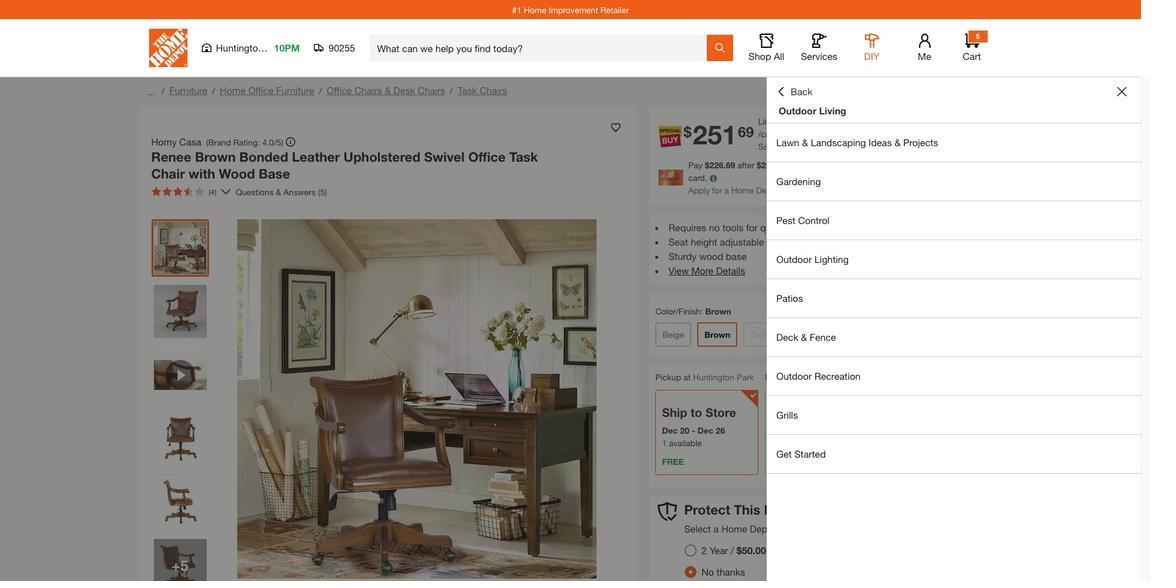 Task type: vqa. For each thing, say whether or not it's contained in the screenshot.
THE GIFTS
no



Task type: describe. For each thing, give the bounding box(es) containing it.
office chairs & desk chairs link
[[327, 84, 445, 96]]

depot inside protect this item select a home depot protection plan by allstate for:
[[750, 523, 776, 535]]

patios link
[[767, 279, 1141, 318]]

upon
[[905, 160, 924, 170]]

quick
[[761, 222, 784, 233]]

homy
[[151, 136, 177, 147]]

landscaping
[[811, 137, 866, 148]]

home inside protect this item select a home depot protection plan by allstate for:
[[722, 523, 747, 535]]

0 horizontal spatial 25
[[762, 160, 771, 170]]

rating:
[[233, 137, 260, 147]]

new
[[966, 160, 981, 170]]

no
[[702, 566, 714, 578]]

drawer close image
[[1117, 87, 1127, 96]]

lawn & landscaping ideas & projects link
[[767, 123, 1141, 162]]

homy casa
[[151, 136, 201, 147]]

for:
[[894, 523, 909, 535]]

/ left task chairs link at the left of the page
[[450, 86, 453, 96]]

bonded
[[239, 149, 288, 165]]

apply for a home depot consumer card
[[689, 185, 841, 195]]

3 chairs from the left
[[480, 84, 507, 96]]

and
[[787, 222, 803, 233]]

0 horizontal spatial huntington
[[216, 42, 263, 53]]

task chairs link
[[458, 84, 507, 96]]

card.
[[689, 173, 708, 183]]

(5)
[[318, 187, 327, 197]]

allstate
[[860, 523, 892, 535]]

wood
[[219, 166, 255, 181]]

questions & answers (5)
[[236, 187, 327, 197]]

25 inside 'limit 20 per order /carton $ 411 . 94 save $ 160 . 25 ( 39 %)'
[[800, 141, 810, 152]]

back
[[791, 86, 813, 97]]

thanks
[[717, 566, 745, 578]]

$ up 160 on the right
[[787, 129, 792, 139]]

get
[[777, 448, 792, 460]]

total
[[811, 160, 827, 170]]

outdoor lighting link
[[767, 240, 1141, 279]]

get started link
[[767, 435, 1141, 473]]

$ right after
[[757, 160, 762, 170]]

/ right furniture link
[[212, 86, 215, 96]]

90255 inside button
[[329, 42, 355, 53]]

color/finish
[[656, 306, 701, 316]]

90255 inside delivering to 90255
[[814, 373, 838, 383]]

deck
[[777, 331, 799, 343]]

$50.00
[[737, 545, 766, 556]]

pest control
[[777, 215, 830, 226]]

apply now image
[[659, 170, 689, 186]]

swivel
[[424, 149, 465, 165]]

requires no tools for quick and easy assembly seat height adjustable sturdy wood base view more details
[[669, 222, 869, 276]]

1 vertical spatial a
[[725, 185, 729, 195]]

limit 20 per order /carton $ 411 . 94 save $ 160 . 25 ( 39 %)
[[758, 116, 834, 152]]

diy
[[864, 50, 880, 62]]

/ right ... button
[[162, 86, 165, 96]]

gardening
[[777, 176, 821, 187]]

task inside ... / furniture / home office furniture / office chairs & desk chairs / task chairs
[[458, 84, 477, 96]]

home right '#1'
[[524, 4, 547, 15]]

height
[[691, 236, 717, 247]]

20 inside 'limit 20 per order /carton $ 411 . 94 save $ 160 . 25 ( 39 %)'
[[779, 116, 788, 126]]

1 horizontal spatial office
[[327, 84, 352, 96]]

home inside ... / furniture / home office furniture / office chairs & desk chairs / task chairs
[[220, 84, 246, 96]]

recreation
[[815, 370, 861, 382]]

%)
[[824, 141, 834, 152]]

94
[[808, 129, 818, 139]]

outdoor for outdoor recreation
[[777, 370, 812, 382]]

opening
[[926, 160, 957, 170]]

160
[[784, 141, 798, 152]]

desk
[[394, 84, 415, 96]]

/carton
[[758, 129, 785, 139]]

services button
[[800, 34, 839, 62]]

upholstered
[[344, 149, 421, 165]]

& for deck & fence
[[801, 331, 807, 343]]

to for 90255
[[805, 372, 812, 382]]

brown homy casa task chairs renee e1.1 image
[[154, 285, 206, 338]]

pay
[[689, 160, 703, 170]]

shop all button
[[747, 34, 786, 62]]

$ inside $ 251 69
[[684, 124, 692, 140]]

living
[[819, 105, 847, 116]]

$ 251 69
[[684, 119, 754, 151]]

per
[[791, 116, 803, 126]]

pickup
[[656, 372, 681, 382]]

2
[[702, 545, 707, 556]]

after
[[738, 160, 755, 170]]

answers
[[284, 187, 316, 197]]

control
[[798, 215, 830, 226]]

shop
[[749, 50, 771, 62]]

item
[[764, 502, 792, 518]]

sturdy
[[669, 250, 697, 262]]

fence
[[810, 331, 836, 343]]

with
[[189, 166, 215, 181]]

get started
[[777, 448, 826, 460]]

protect this item select a home depot protection plan by allstate for:
[[684, 502, 909, 535]]

plan
[[826, 523, 844, 535]]

/ down 90255 button
[[319, 86, 322, 96]]

0 vertical spatial depot
[[756, 185, 779, 195]]

1 horizontal spatial .
[[806, 129, 808, 139]]

a inside protect this item select a home depot protection plan by allstate for:
[[714, 523, 719, 535]]

brown inside renee brown bonded leather upholstered swivel office task chair with wood base
[[195, 149, 236, 165]]

5
[[976, 32, 980, 41]]

& for questions & answers (5)
[[276, 187, 281, 197]]

huntington park button
[[693, 372, 754, 382]]

$ right pay on the top of page
[[705, 160, 710, 170]]

outdoor lighting
[[777, 253, 849, 265]]

menu containing lawn & landscaping ideas & projects
[[767, 123, 1141, 474]]

no
[[709, 222, 720, 233]]

order
[[805, 116, 825, 126]]

1 dec from the left
[[662, 425, 678, 436]]

qualifying
[[830, 160, 866, 170]]

outdoor for outdoor lighting
[[777, 253, 812, 265]]

What can we help you find today? search field
[[377, 35, 706, 61]]

10pm
[[274, 42, 300, 53]]

grills
[[777, 409, 798, 421]]

apply
[[689, 185, 710, 195]]



Task type: locate. For each thing, give the bounding box(es) containing it.
requires
[[669, 222, 707, 233]]

huntington right the at
[[693, 372, 735, 382]]

& for lawn & landscaping ideas & projects
[[802, 137, 808, 148]]

1 free from the left
[[662, 457, 684, 467]]

20 left per
[[779, 116, 788, 126]]

for inside requires no tools for quick and easy assembly seat height adjustable sturdy wood base view more details
[[746, 222, 758, 233]]

#1 home improvement retailer
[[512, 4, 629, 15]]

feedback link image
[[1134, 203, 1150, 267]]

1 chairs from the left
[[355, 84, 382, 96]]

0 vertical spatial outdoor
[[779, 105, 817, 116]]

brown right :
[[705, 306, 731, 316]]

option group
[[680, 540, 776, 581]]

home
[[524, 4, 547, 15], [220, 84, 246, 96], [732, 185, 754, 195], [722, 523, 747, 535]]

0 vertical spatial task
[[458, 84, 477, 96]]

task inside renee brown bonded leather upholstered swivel office task chair with wood base
[[509, 149, 538, 165]]

wood
[[700, 250, 723, 262]]

1 vertical spatial for
[[746, 222, 758, 233]]

2 horizontal spatial office
[[468, 149, 506, 165]]

me button
[[906, 34, 944, 62]]

outdoor left 90255 link
[[777, 370, 812, 382]]

1 horizontal spatial park
[[737, 372, 754, 382]]

to inside ship to store dec 20 - dec 26 1 available
[[691, 406, 702, 419]]

free down 1
[[662, 457, 684, 467]]

1 horizontal spatial furniture
[[276, 84, 314, 96]]

1 vertical spatial park
[[737, 372, 754, 382]]

patios
[[777, 292, 803, 304]]

furniture down '10pm'
[[276, 84, 314, 96]]

furniture link
[[169, 84, 208, 96]]

brown down (brand
[[195, 149, 236, 165]]

this
[[734, 502, 761, 518]]

to inside delivering to 90255
[[805, 372, 812, 382]]

chair
[[151, 166, 185, 181]]

0 vertical spatial 25
[[800, 141, 810, 152]]

pay $ 226.69 after $ 25 off
[[689, 160, 790, 170]]

1 vertical spatial 20
[[680, 425, 690, 436]]

services
[[801, 50, 838, 62]]

to for store
[[691, 406, 702, 419]]

diy button
[[853, 34, 891, 62]]

1 vertical spatial task
[[509, 149, 538, 165]]

me
[[918, 50, 932, 62]]

1 horizontal spatial to
[[805, 372, 812, 382]]

1 vertical spatial depot
[[750, 523, 776, 535]]

a left new
[[959, 160, 963, 170]]

info image
[[710, 175, 717, 182]]

20 inside ship to store dec 20 - dec 26 1 available
[[680, 425, 690, 436]]

select
[[684, 523, 711, 535]]

back button
[[777, 86, 813, 98]]

22
[[819, 425, 829, 436]]

to left 90255 link
[[805, 372, 812, 382]]

$ right save
[[779, 141, 784, 152]]

3 dec from the left
[[801, 425, 817, 436]]

1 horizontal spatial huntington
[[693, 372, 735, 382]]

&
[[385, 84, 391, 96], [802, 137, 808, 148], [895, 137, 901, 148], [276, 187, 281, 197], [801, 331, 807, 343]]

outdoor down back button on the right
[[779, 105, 817, 116]]

a inside your total qualifying purchase upon opening a new card.
[[959, 160, 963, 170]]

1 vertical spatial to
[[691, 406, 702, 419]]

dec up 1
[[662, 425, 678, 436]]

(4) button
[[147, 182, 221, 201]]

cart
[[963, 50, 981, 62]]

depot down off on the right of the page
[[756, 185, 779, 195]]

free for friday,
[[772, 457, 794, 467]]

3.5 stars image
[[151, 187, 204, 197]]

projects
[[904, 137, 938, 148]]

(
[[812, 141, 814, 152]]

2 horizontal spatial dec
[[801, 425, 817, 436]]

homy casa link
[[151, 135, 206, 149]]

limit
[[758, 116, 777, 126]]

0 horizontal spatial 20
[[680, 425, 690, 436]]

4.0
[[262, 137, 274, 147]]

color/finish : brown
[[656, 306, 731, 316]]

office down huntington park
[[248, 84, 274, 96]]

2 furniture from the left
[[276, 84, 314, 96]]

outdoor inside outdoor lighting link
[[777, 253, 812, 265]]

park left delivering
[[737, 372, 754, 382]]

1 horizontal spatial chairs
[[418, 84, 445, 96]]

1 vertical spatial outdoor
[[777, 253, 812, 265]]

home down after
[[732, 185, 754, 195]]

your
[[792, 160, 809, 170]]

office inside renee brown bonded leather upholstered swivel office task chair with wood base
[[468, 149, 506, 165]]

:
[[701, 306, 703, 316]]

1 horizontal spatial for
[[746, 222, 758, 233]]

69
[[738, 124, 754, 140]]

& inside ... / furniture / home office furniture / office chairs & desk chairs / task chairs
[[385, 84, 391, 96]]

90255 up ... / furniture / home office furniture / office chairs & desk chairs / task chairs
[[329, 42, 355, 53]]

6316524675112 image
[[154, 349, 206, 401]]

2 vertical spatial brown
[[705, 330, 731, 340]]

2 chairs from the left
[[418, 84, 445, 96]]

option group containing 2 year /
[[680, 540, 776, 581]]

25 left off on the right of the page
[[762, 160, 771, 170]]

1 horizontal spatial a
[[725, 185, 729, 195]]

. down 411
[[798, 141, 800, 152]]

protection
[[779, 523, 823, 535]]

ship
[[662, 406, 688, 419]]

your total qualifying purchase upon opening a new card.
[[689, 160, 981, 183]]

0 horizontal spatial a
[[714, 523, 719, 535]]

& left (
[[802, 137, 808, 148]]

brown
[[195, 149, 236, 165], [705, 306, 731, 316], [705, 330, 731, 340]]

0 vertical spatial a
[[959, 160, 963, 170]]

0 horizontal spatial furniture
[[169, 84, 208, 96]]

20 left - on the right bottom of page
[[680, 425, 690, 436]]

cart 5
[[963, 32, 981, 62]]

2 horizontal spatial a
[[959, 160, 963, 170]]

& right the ideas at top right
[[895, 137, 901, 148]]

furniture right ...
[[169, 84, 208, 96]]

$
[[684, 124, 692, 140], [787, 129, 792, 139], [779, 141, 784, 152], [705, 160, 710, 170], [757, 160, 762, 170]]

0 vertical spatial huntington
[[216, 42, 263, 53]]

0 horizontal spatial office
[[248, 84, 274, 96]]

1 vertical spatial brown
[[705, 306, 731, 316]]

1 horizontal spatial free
[[772, 457, 794, 467]]

0 vertical spatial 20
[[779, 116, 788, 126]]

1 furniture from the left
[[169, 84, 208, 96]]

0 horizontal spatial to
[[691, 406, 702, 419]]

dec left 22 on the right of page
[[801, 425, 817, 436]]

& down base
[[276, 187, 281, 197]]

no thanks
[[702, 566, 745, 578]]

a down 226.69
[[725, 185, 729, 195]]

brown inside button
[[705, 330, 731, 340]]

0 vertical spatial .
[[806, 129, 808, 139]]

0 horizontal spatial for
[[712, 185, 722, 195]]

1 horizontal spatial 25
[[800, 141, 810, 152]]

2 free from the left
[[772, 457, 794, 467]]

2 dec from the left
[[698, 425, 714, 436]]

the home depot logo image
[[149, 29, 187, 67]]

huntington park
[[216, 42, 286, 53]]

1 vertical spatial 90255
[[814, 373, 838, 383]]

brown homy casa task chairs renee 4f.3 image
[[154, 476, 206, 528]]

outdoor for outdoor living
[[779, 105, 817, 116]]

brown homy casa task chairs renee c3.2 image
[[154, 412, 206, 465]]

dec
[[662, 425, 678, 436], [698, 425, 714, 436], [801, 425, 817, 436]]

dec inside delivery friday, dec 22
[[801, 425, 817, 436]]

39
[[814, 141, 824, 152]]

park up home office furniture link
[[266, 42, 286, 53]]

& left desk
[[385, 84, 391, 96]]

easy
[[805, 222, 825, 233]]

... / furniture / home office furniture / office chairs & desk chairs / task chairs
[[145, 84, 507, 97]]

for down info icon
[[712, 185, 722, 195]]

2 vertical spatial outdoor
[[777, 370, 812, 382]]

a right select
[[714, 523, 719, 535]]

lighting
[[815, 253, 849, 265]]

0 vertical spatial brown
[[195, 149, 236, 165]]

(4)
[[209, 188, 217, 197]]

0 horizontal spatial task
[[458, 84, 477, 96]]

free left started
[[772, 457, 794, 467]]

protect
[[684, 502, 731, 518]]

1 horizontal spatial 20
[[779, 116, 788, 126]]

dec right - on the right bottom of page
[[698, 425, 714, 436]]

1 horizontal spatial 90255
[[814, 373, 838, 383]]

delivering to 90255
[[765, 372, 838, 383]]

beige button
[[656, 322, 691, 347]]

shop all
[[749, 50, 785, 62]]

home up 2 year / $50.00 at right bottom
[[722, 523, 747, 535]]

free for to
[[662, 457, 684, 467]]

1 vertical spatial .
[[798, 141, 800, 152]]

casa
[[179, 136, 201, 147]]

depot down item
[[750, 523, 776, 535]]

0 horizontal spatial chairs
[[355, 84, 382, 96]]

0 vertical spatial 90255
[[329, 42, 355, 53]]

outdoor down and
[[777, 253, 812, 265]]

apply for a home depot consumer card link
[[689, 185, 841, 195]]

0 horizontal spatial park
[[266, 42, 286, 53]]

& right deck
[[801, 331, 807, 343]]

pest
[[777, 215, 796, 226]]

25 left (
[[800, 141, 810, 152]]

for up adjustable
[[746, 222, 758, 233]]

by
[[847, 523, 858, 535]]

ideas
[[869, 137, 892, 148]]

2 horizontal spatial chairs
[[480, 84, 507, 96]]

0 vertical spatial to
[[805, 372, 812, 382]]

office down 90255 button
[[327, 84, 352, 96]]

at
[[684, 372, 691, 382]]

deck & fence
[[777, 331, 836, 343]]

to up - on the right bottom of page
[[691, 406, 702, 419]]

seat
[[669, 236, 688, 247]]

brown down color/finish : brown
[[705, 330, 731, 340]]

huntington
[[216, 42, 263, 53], [693, 372, 735, 382]]

/ right 'year'
[[731, 545, 734, 556]]

card
[[823, 185, 841, 195]]

adjustable
[[720, 236, 764, 247]]

outdoor inside outdoor recreation link
[[777, 370, 812, 382]]

(brand
[[206, 137, 231, 147]]

1 vertical spatial 25
[[762, 160, 771, 170]]

park
[[266, 42, 286, 53], [737, 372, 754, 382]]

0 vertical spatial for
[[712, 185, 722, 195]]

90255 down fence
[[814, 373, 838, 383]]

1 horizontal spatial task
[[509, 149, 538, 165]]

0 horizontal spatial free
[[662, 457, 684, 467]]

/5)
[[274, 137, 284, 147]]

base
[[726, 250, 747, 262]]

delivery friday, dec 22
[[772, 406, 829, 436]]

gardening link
[[767, 162, 1141, 201]]

base
[[259, 166, 290, 181]]

all
[[774, 50, 785, 62]]

. down order
[[806, 129, 808, 139]]

0 vertical spatial park
[[266, 42, 286, 53]]

1 vertical spatial huntington
[[693, 372, 735, 382]]

90255 link
[[814, 371, 838, 384]]

26
[[716, 425, 725, 436]]

delivering
[[765, 372, 802, 382]]

menu
[[767, 123, 1141, 474]]

0 horizontal spatial .
[[798, 141, 800, 152]]

office right swivel
[[468, 149, 506, 165]]

home right furniture link
[[220, 84, 246, 96]]

$ left 251
[[684, 124, 692, 140]]

a
[[959, 160, 963, 170], [725, 185, 729, 195], [714, 523, 719, 535]]

1 horizontal spatial dec
[[698, 425, 714, 436]]

brown homy casa task chairs renee 1f.4 image
[[154, 539, 206, 581]]

0 horizontal spatial dec
[[662, 425, 678, 436]]

office
[[248, 84, 274, 96], [327, 84, 352, 96], [468, 149, 506, 165]]

huntington left '10pm'
[[216, 42, 263, 53]]

outdoor recreation
[[777, 370, 861, 382]]

2 vertical spatial a
[[714, 523, 719, 535]]

purchase
[[868, 160, 903, 170]]

brown homy casa task chairs renee 64.0 image
[[154, 222, 206, 274]]

0 horizontal spatial 90255
[[329, 42, 355, 53]]

more
[[692, 265, 714, 276]]

renee brown bonded leather upholstered swivel office task chair with wood base
[[151, 149, 538, 181]]

started
[[795, 448, 826, 460]]



